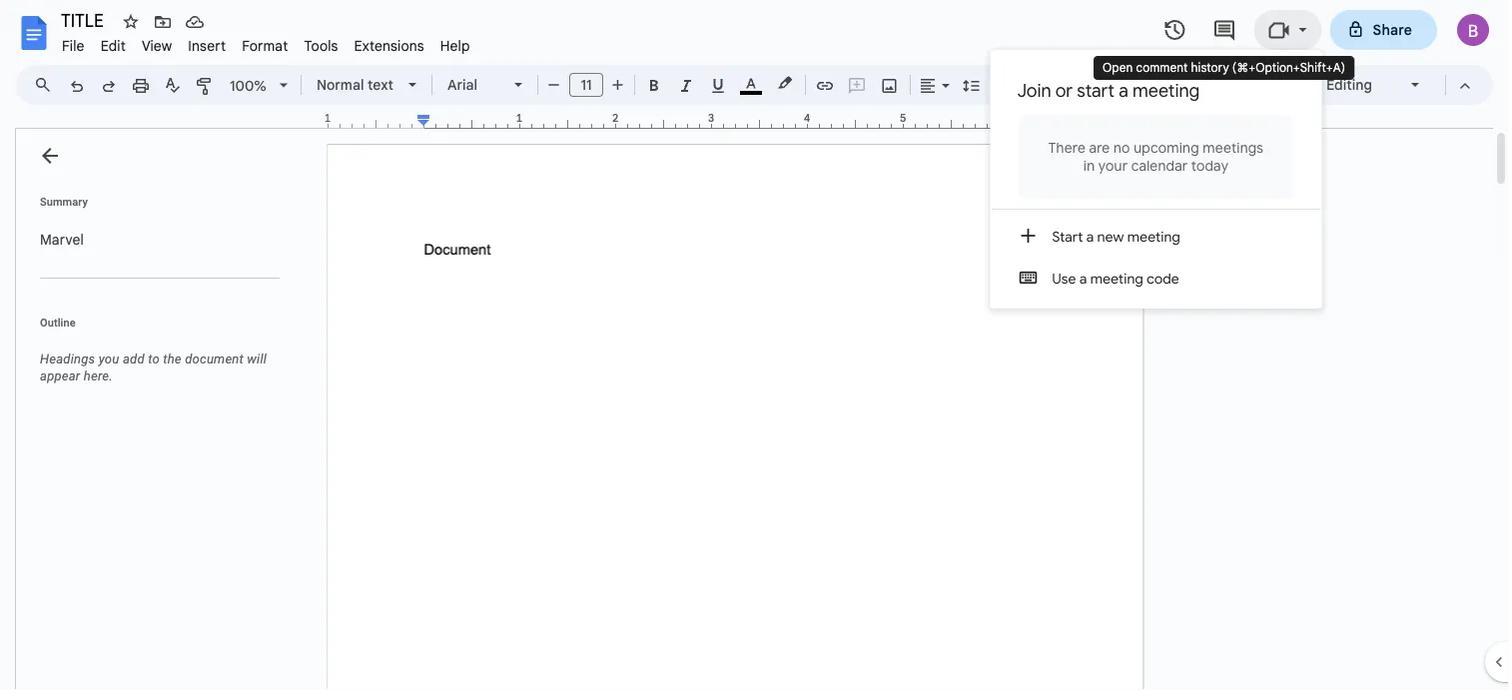 Task type: describe. For each thing, give the bounding box(es) containing it.
summary heading
[[40, 194, 88, 210]]

extensions menu item
[[346, 34, 432, 57]]

Zoom text field
[[225, 72, 273, 100]]

normal text
[[317, 76, 394, 93]]

line & paragraph spacing image
[[961, 71, 983, 99]]

summary element
[[30, 220, 280, 260]]

headings you add to the document will appear here.
[[40, 352, 267, 384]]

extensions
[[354, 37, 424, 54]]

view menu item
[[134, 34, 180, 57]]

headings
[[40, 352, 95, 367]]

tools menu item
[[296, 34, 346, 57]]

arial
[[448, 76, 478, 93]]

help menu item
[[432, 34, 478, 57]]

main toolbar
[[59, 0, 1217, 250]]

insert image image
[[879, 71, 902, 99]]

outline
[[40, 316, 76, 329]]

styles list. normal text selected. option
[[317, 71, 397, 99]]

tools
[[304, 37, 338, 54]]

view
[[142, 37, 172, 54]]

text color image
[[740, 71, 762, 95]]

file menu item
[[54, 34, 93, 57]]

arial option
[[448, 71, 502, 99]]



Task type: vqa. For each thing, say whether or not it's contained in the screenshot.
the Tools menu item
yes



Task type: locate. For each thing, give the bounding box(es) containing it.
add
[[123, 352, 145, 367]]

highlight color image
[[774, 71, 796, 95]]

menu bar inside menu bar 'banner'
[[54, 26, 478, 59]]

menu bar containing file
[[54, 26, 478, 59]]

the
[[163, 352, 182, 367]]

to
[[148, 352, 160, 367]]

Font size field
[[569, 73, 611, 98]]

will
[[247, 352, 267, 367]]

format menu item
[[234, 34, 296, 57]]

edit
[[101, 37, 126, 54]]

outline heading
[[16, 315, 288, 343]]

Zoom field
[[222, 71, 297, 101]]

help
[[440, 37, 470, 54]]

file
[[62, 37, 85, 54]]

insert
[[188, 37, 226, 54]]

menu bar
[[54, 26, 478, 59]]

you
[[99, 352, 119, 367]]

left margin image
[[329, 113, 430, 128]]

Rename text field
[[54, 8, 115, 32]]

mode and view toolbar
[[1285, 65, 1481, 105]]

marvel
[[40, 231, 84, 248]]

Star checkbox
[[117, 8, 145, 36]]

share
[[1373, 21, 1413, 38]]

menu bar banner
[[0, 0, 1509, 690]]

Menus field
[[25, 71, 69, 99]]

editing button
[[1286, 70, 1437, 100]]

text
[[368, 76, 394, 93]]

right margin image
[[1042, 113, 1143, 128]]

document outline element
[[16, 129, 288, 690]]

share button
[[1330, 10, 1438, 50]]

document
[[185, 352, 244, 367]]

here.
[[84, 369, 113, 384]]

edit menu item
[[93, 34, 134, 57]]

application
[[0, 0, 1509, 690]]

normal
[[317, 76, 364, 93]]

insert menu item
[[180, 34, 234, 57]]

Font size text field
[[570, 73, 602, 97]]

format
[[242, 37, 288, 54]]

editing
[[1327, 76, 1372, 93]]

appear
[[40, 369, 80, 384]]

1
[[324, 111, 331, 125]]

application containing share
[[0, 0, 1509, 690]]

summary
[[40, 195, 88, 208]]



